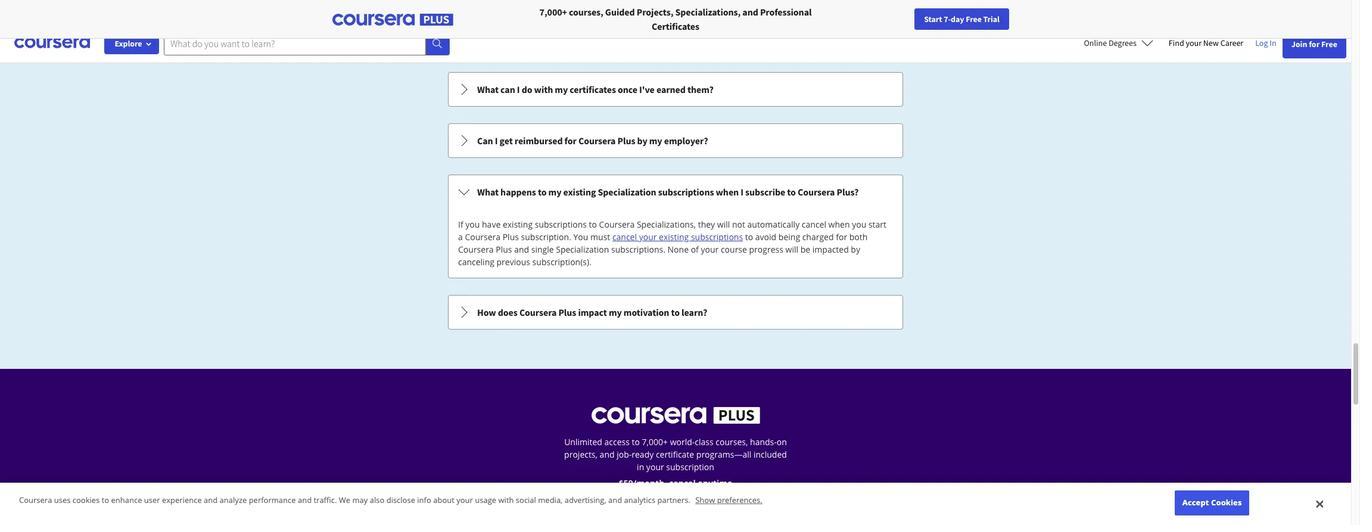 Task type: locate. For each thing, give the bounding box(es) containing it.
courses, left guided
[[569, 6, 604, 18]]

1 vertical spatial i
[[495, 135, 498, 147]]

0 horizontal spatial by
[[637, 135, 648, 147]]

accept cookies
[[1183, 497, 1242, 508]]

2 vertical spatial subscriptions
[[691, 231, 743, 243]]

when up not
[[716, 186, 739, 198]]

what happens to my existing specialization subscriptions when i subscribe to coursera plus? button
[[449, 175, 903, 209]]

start 7-day free trial for the leftmost start 7-day free trial button
[[633, 505, 719, 517]]

1 what from the top
[[477, 83, 499, 95]]

and down access
[[600, 449, 615, 460]]

hands-
[[750, 436, 777, 448]]

can
[[501, 83, 515, 95]]

1 vertical spatial existing
[[503, 219, 533, 230]]

2 horizontal spatial free
[[1322, 39, 1338, 49]]

for
[[1309, 39, 1320, 49], [565, 135, 577, 147], [836, 231, 847, 243]]

what left can
[[477, 83, 499, 95]]

degrees
[[1109, 38, 1137, 48]]

1 vertical spatial 7,000+
[[642, 436, 668, 448]]

subscriptions up subscription.
[[535, 219, 587, 230]]

1 horizontal spatial start 7-day free trial button
[[915, 8, 1010, 30]]

specialization
[[598, 186, 656, 198], [556, 244, 609, 255]]

0 horizontal spatial for
[[565, 135, 577, 147]]

7,000+
[[540, 6, 567, 18], [642, 436, 668, 448]]

2 what from the top
[[477, 186, 499, 198]]

1 horizontal spatial existing
[[563, 186, 596, 198]]

what happens to my existing specialization subscriptions when i subscribe to coursera plus?
[[477, 186, 859, 198]]

coursera up canceling
[[458, 244, 494, 255]]

0 vertical spatial with
[[534, 83, 553, 95]]

canceling
[[458, 256, 495, 268]]

subscription
[[666, 461, 714, 473]]

with left social
[[498, 495, 514, 506]]

disclose
[[387, 495, 415, 506]]

1 vertical spatial day
[[663, 505, 678, 517]]

0 vertical spatial existing
[[563, 186, 596, 198]]

1 horizontal spatial coursera plus image
[[591, 407, 760, 424]]

plus inside to avoid being charged for both coursera plus and single specialization subscriptions. none of your course progress will be impacted by canceling previous subscription(s).
[[496, 244, 512, 255]]

courses, up programs—all
[[716, 436, 748, 448]]

cancel
[[802, 219, 827, 230], [613, 231, 637, 243], [669, 477, 696, 489]]

specialization down you
[[556, 244, 609, 255]]

0 horizontal spatial free
[[680, 505, 698, 517]]

0 horizontal spatial courses,
[[569, 6, 604, 18]]

motivation
[[624, 306, 669, 318]]

programs—all
[[697, 449, 752, 460]]

your inside the find your new career link
[[1186, 38, 1202, 48]]

specializations,
[[675, 6, 741, 18], [637, 219, 696, 230]]

learn?
[[682, 306, 708, 318]]

class
[[695, 436, 714, 448]]

world-
[[670, 436, 695, 448]]

what for what can i do with my certificates once i've earned them?
[[477, 83, 499, 95]]

unlimited access to 7,000+ world-class courses, hands-on projects, and job-ready certificate programs—all included in your subscription
[[564, 436, 787, 473]]

0 horizontal spatial start 7-day free trial
[[633, 505, 719, 517]]

plus?
[[837, 186, 859, 198]]

can
[[477, 135, 493, 147]]

online
[[1084, 38, 1107, 48]]

0 horizontal spatial day
[[663, 505, 678, 517]]

i left get in the left of the page
[[495, 135, 498, 147]]

existing up you
[[563, 186, 596, 198]]

subscriptions down they
[[691, 231, 743, 243]]

unlimited
[[564, 436, 602, 448]]

1 horizontal spatial free
[[966, 14, 982, 24]]

0 horizontal spatial will
[[717, 219, 730, 230]]

by left employer?
[[637, 135, 648, 147]]

your right of
[[701, 244, 719, 255]]

for up impacted
[[836, 231, 847, 243]]

join for free link
[[1283, 30, 1347, 58]]

accept cookies button
[[1175, 491, 1250, 515]]

to right happens
[[538, 186, 547, 198]]

log in
[[1256, 38, 1277, 48]]

to inside the unlimited access to 7,000+ world-class courses, hands-on projects, and job-ready certificate programs—all included in your subscription
[[632, 436, 640, 448]]

by
[[637, 135, 648, 147], [851, 244, 861, 255]]

1 vertical spatial coursera plus image
[[591, 407, 760, 424]]

you up both
[[852, 219, 867, 230]]

1 vertical spatial cancel
[[613, 231, 637, 243]]

ready
[[632, 449, 654, 460]]

to inside to avoid being charged for both coursera plus and single specialization subscriptions. none of your course progress will be impacted by canceling previous subscription(s).
[[745, 231, 753, 243]]

when inside dropdown button
[[716, 186, 739, 198]]

1 horizontal spatial by
[[851, 244, 861, 255]]

1 vertical spatial when
[[829, 219, 850, 230]]

specializations, up certificates at the top
[[675, 6, 741, 18]]

0 vertical spatial specialization
[[598, 186, 656, 198]]

2 horizontal spatial for
[[1309, 39, 1320, 49]]

0 vertical spatial coursera plus image
[[333, 14, 454, 26]]

0 horizontal spatial i
[[495, 135, 498, 147]]

performance
[[249, 495, 296, 506]]

included
[[754, 449, 787, 460]]

coursera plus image for 7,000+
[[333, 14, 454, 26]]

free for start 7-day free trial button to the top
[[966, 14, 982, 24]]

will inside if you have existing subscriptions to coursera specializations, they will not automatically cancel when you start a coursera plus subscription. you must
[[717, 219, 730, 230]]

1 horizontal spatial with
[[534, 83, 553, 95]]

0 vertical spatial what
[[477, 83, 499, 95]]

0 vertical spatial cancel
[[802, 219, 827, 230]]

coursera left uses
[[19, 495, 52, 506]]

coursera
[[579, 135, 616, 147], [798, 186, 835, 198], [599, 219, 635, 230], [465, 231, 501, 243], [458, 244, 494, 255], [520, 306, 557, 318], [19, 495, 52, 506]]

for right reimbursed
[[565, 135, 577, 147]]

coursera down what can i do with my certificates once i've earned them?
[[579, 135, 616, 147]]

1 horizontal spatial start 7-day free trial
[[924, 14, 1000, 24]]

when up both
[[829, 219, 850, 230]]

2 vertical spatial for
[[836, 231, 847, 243]]

1 horizontal spatial 7,000+
[[642, 436, 668, 448]]

to left learn? on the bottom
[[671, 306, 680, 318]]

1 vertical spatial start 7-day free trial
[[633, 505, 719, 517]]

for for single
[[836, 231, 847, 243]]

being
[[779, 231, 800, 243]]

to avoid being charged for both coursera plus and single specialization subscriptions. none of your course progress will be impacted by canceling previous subscription(s).
[[458, 231, 868, 268]]

find
[[1169, 38, 1185, 48]]

coursera left plus?
[[798, 186, 835, 198]]

0 vertical spatial i
[[517, 83, 520, 95]]

1 horizontal spatial start
[[924, 14, 943, 24]]

online degrees button
[[1075, 30, 1163, 56]]

0 vertical spatial specializations,
[[675, 6, 741, 18]]

0 vertical spatial start
[[924, 14, 943, 24]]

to up ready
[[632, 436, 640, 448]]

subscriptions.
[[611, 244, 666, 255]]

0 vertical spatial subscriptions
[[658, 186, 714, 198]]

subscriptions inside if you have existing subscriptions to coursera specializations, they will not automatically cancel when you start a coursera plus subscription. you must
[[535, 219, 587, 230]]

1 horizontal spatial day
[[951, 14, 965, 24]]

existing
[[563, 186, 596, 198], [503, 219, 533, 230], [659, 231, 689, 243]]

they
[[698, 219, 715, 230]]

i left subscribe at the right top
[[741, 186, 744, 198]]

1 vertical spatial specializations,
[[637, 219, 696, 230]]

0 horizontal spatial start
[[633, 505, 653, 517]]

reimbursed
[[515, 135, 563, 147]]

plus
[[618, 135, 635, 147], [503, 231, 519, 243], [496, 244, 512, 255], [559, 306, 576, 318]]

your right in
[[647, 461, 664, 473]]

list containing what can i do with my certificates once i've earned them?
[[447, 0, 905, 331]]

start 7-day free trial
[[924, 14, 1000, 24], [633, 505, 719, 517]]

1 vertical spatial will
[[786, 244, 799, 255]]

0 vertical spatial trial
[[984, 14, 1000, 24]]

7-
[[944, 14, 951, 24], [655, 505, 663, 517]]

subscriptions up they
[[658, 186, 714, 198]]

1 vertical spatial subscriptions
[[535, 219, 587, 230]]

1 vertical spatial what
[[477, 186, 499, 198]]

also
[[370, 495, 385, 506]]

1 horizontal spatial courses,
[[716, 436, 748, 448]]

access
[[605, 436, 630, 448]]

plus inside if you have existing subscriptions to coursera specializations, they will not automatically cancel when you start a coursera plus subscription. you must
[[503, 231, 519, 243]]

0 horizontal spatial 7-
[[655, 505, 663, 517]]

when inside if you have existing subscriptions to coursera specializations, they will not automatically cancel when you start a coursera plus subscription. you must
[[829, 219, 850, 230]]

subscriptions inside what happens to my existing specialization subscriptions when i subscribe to coursera plus? dropdown button
[[658, 186, 714, 198]]

0 horizontal spatial 7,000+
[[540, 6, 567, 18]]

1 vertical spatial for
[[565, 135, 577, 147]]

7,000+ inside the unlimited access to 7,000+ world-class courses, hands-on projects, and job-ready certificate programs—all included in your subscription
[[642, 436, 668, 448]]

your inside to avoid being charged for both coursera plus and single specialization subscriptions. none of your course progress will be impacted by canceling previous subscription(s).
[[701, 244, 719, 255]]

to down not
[[745, 231, 753, 243]]

you
[[574, 231, 588, 243]]

to inside if you have existing subscriptions to coursera specializations, they will not automatically cancel when you start a coursera plus subscription. you must
[[589, 219, 597, 230]]

1 horizontal spatial when
[[829, 219, 850, 230]]

partners.
[[658, 495, 691, 506]]

2 vertical spatial i
[[741, 186, 744, 198]]

projects,
[[564, 449, 598, 460]]

specializations, up the cancel your existing subscriptions
[[637, 219, 696, 230]]

0 horizontal spatial when
[[716, 186, 739, 198]]

1 vertical spatial start
[[633, 505, 653, 517]]

about
[[433, 495, 455, 506]]

1 vertical spatial by
[[851, 244, 861, 255]]

0 vertical spatial will
[[717, 219, 730, 230]]

you right if
[[466, 219, 480, 230]]

what left happens
[[477, 186, 499, 198]]

happens
[[501, 186, 536, 198]]

2 horizontal spatial existing
[[659, 231, 689, 243]]

and inside the unlimited access to 7,000+ world-class courses, hands-on projects, and job-ready certificate programs—all included in your subscription
[[600, 449, 615, 460]]

will left not
[[717, 219, 730, 230]]

may
[[352, 495, 368, 506]]

coursera down have
[[465, 231, 501, 243]]

for right 'join'
[[1309, 39, 1320, 49]]

and left analyze at the bottom of the page
[[204, 495, 218, 506]]

what for what happens to my existing specialization subscriptions when i subscribe to coursera plus?
[[477, 186, 499, 198]]

existing right have
[[503, 219, 533, 230]]

1 vertical spatial trial
[[700, 505, 719, 517]]

and left 'professional'
[[743, 6, 759, 18]]

0 horizontal spatial coursera plus image
[[333, 14, 454, 26]]

coursera inside to avoid being charged for both coursera plus and single specialization subscriptions. none of your course progress will be impacted by canceling previous subscription(s).
[[458, 244, 494, 255]]

what
[[477, 83, 499, 95], [477, 186, 499, 198]]

specialization up must
[[598, 186, 656, 198]]

your right find
[[1186, 38, 1202, 48]]

i left do
[[517, 83, 520, 95]]

0 vertical spatial by
[[637, 135, 648, 147]]

0 vertical spatial free
[[966, 14, 982, 24]]

find your new career
[[1169, 38, 1244, 48]]

usage
[[475, 495, 496, 506]]

0 vertical spatial start 7-day free trial
[[924, 14, 1000, 24]]

1 horizontal spatial cancel
[[669, 477, 696, 489]]

coursera plus image for unlimited
[[591, 407, 760, 424]]

free
[[966, 14, 982, 24], [1322, 39, 1338, 49], [680, 505, 698, 517]]

impacted
[[813, 244, 849, 255]]

impact
[[578, 306, 607, 318]]

for inside dropdown button
[[565, 135, 577, 147]]

my left employer?
[[649, 135, 662, 147]]

1 vertical spatial specialization
[[556, 244, 609, 255]]

cancel up subscriptions.
[[613, 231, 637, 243]]

1 horizontal spatial for
[[836, 231, 847, 243]]

specialization inside to avoid being charged for both coursera plus and single specialization subscriptions. none of your course progress will be impacted by canceling previous subscription(s).
[[556, 244, 609, 255]]

0 vertical spatial 7,000+
[[540, 6, 567, 18]]

existing up none
[[659, 231, 689, 243]]

1 vertical spatial with
[[498, 495, 514, 506]]

day
[[951, 14, 965, 24], [663, 505, 678, 517]]

with right do
[[534, 83, 553, 95]]

list
[[447, 0, 905, 331]]

certificate
[[656, 449, 694, 460]]

2 vertical spatial free
[[680, 505, 698, 517]]

1 vertical spatial free
[[1322, 39, 1338, 49]]

i
[[517, 83, 520, 95], [495, 135, 498, 147], [741, 186, 744, 198]]

1 horizontal spatial will
[[786, 244, 799, 255]]

0 vertical spatial when
[[716, 186, 739, 198]]

cancel down subscription
[[669, 477, 696, 489]]

automatically
[[748, 219, 800, 230]]

0 vertical spatial 7-
[[944, 14, 951, 24]]

to up must
[[589, 219, 597, 230]]

and inside to avoid being charged for both coursera plus and single specialization subscriptions. none of your course progress will be impacted by canceling previous subscription(s).
[[514, 244, 529, 255]]

0 vertical spatial for
[[1309, 39, 1320, 49]]

when
[[716, 186, 739, 198], [829, 219, 850, 230]]

start
[[924, 14, 943, 24], [633, 505, 653, 517]]

0 horizontal spatial cancel
[[613, 231, 637, 243]]

1 horizontal spatial you
[[852, 219, 867, 230]]

0 vertical spatial courses,
[[569, 6, 604, 18]]

0 horizontal spatial existing
[[503, 219, 533, 230]]

1 vertical spatial start 7-day free trial button
[[613, 496, 738, 525]]

by inside dropdown button
[[637, 135, 648, 147]]

start 7-day free trial button
[[915, 8, 1010, 30], [613, 496, 738, 525]]

join for free
[[1292, 39, 1338, 49]]

0 horizontal spatial you
[[466, 219, 480, 230]]

will down being
[[786, 244, 799, 255]]

a
[[458, 231, 463, 243]]

7,000+ courses, guided projects, specializations, and professional certificates
[[540, 6, 812, 32]]

with inside dropdown button
[[534, 83, 553, 95]]

1 horizontal spatial 7-
[[944, 14, 951, 24]]

None search field
[[164, 31, 450, 55]]

1 vertical spatial courses,
[[716, 436, 748, 448]]

coursera right does
[[520, 306, 557, 318]]

2 horizontal spatial cancel
[[802, 219, 827, 230]]

0 horizontal spatial start 7-day free trial button
[[613, 496, 738, 525]]

1 vertical spatial 7-
[[655, 505, 663, 517]]

for inside to avoid being charged for both coursera plus and single specialization subscriptions. none of your course progress will be impacted by canceling previous subscription(s).
[[836, 231, 847, 243]]

and up previous
[[514, 244, 529, 255]]

by down both
[[851, 244, 861, 255]]

0 horizontal spatial with
[[498, 495, 514, 506]]

start
[[869, 219, 887, 230]]

and down $59
[[608, 495, 622, 506]]

cancel up charged
[[802, 219, 827, 230]]

earned
[[657, 83, 686, 95]]

coursera plus image
[[333, 14, 454, 26], [591, 407, 760, 424]]

2 vertical spatial cancel
[[669, 477, 696, 489]]



Task type: describe. For each thing, give the bounding box(es) containing it.
can i get reimbursed for coursera plus by my employer? button
[[449, 124, 903, 157]]

my left certificates
[[555, 83, 568, 95]]

my right happens
[[549, 186, 562, 198]]

guided
[[605, 6, 635, 18]]

specializations, inside the "7,000+ courses, guided projects, specializations, and professional certificates"
[[675, 6, 741, 18]]

existing inside if you have existing subscriptions to coursera specializations, they will not automatically cancel when you start a coursera plus subscription. you must
[[503, 219, 533, 230]]

analytics
[[624, 495, 656, 506]]

career
[[1221, 38, 1244, 48]]

course
[[721, 244, 747, 255]]

cancel your existing subscriptions link
[[613, 231, 743, 243]]

have
[[482, 219, 501, 230]]

in
[[637, 461, 644, 473]]

cancel your existing subscriptions
[[613, 231, 743, 243]]

specialization inside dropdown button
[[598, 186, 656, 198]]

banner navigation
[[10, 0, 335, 33]]

1 horizontal spatial i
[[517, 83, 520, 95]]

courses, inside the unlimited access to 7,000+ world-class courses, hands-on projects, and job-ready certificate programs—all included in your subscription
[[716, 436, 748, 448]]

must
[[591, 231, 610, 243]]

0 vertical spatial day
[[951, 14, 965, 24]]

social
[[516, 495, 536, 506]]

0 vertical spatial start 7-day free trial button
[[915, 8, 1010, 30]]

7,000+ inside the "7,000+ courses, guided projects, specializations, and professional certificates"
[[540, 6, 567, 18]]

experience
[[162, 495, 202, 506]]

What do you want to learn? text field
[[164, 31, 426, 55]]

my right impact
[[609, 306, 622, 318]]

single
[[531, 244, 554, 255]]

show
[[696, 495, 715, 506]]

on
[[777, 436, 787, 448]]

your right about
[[457, 495, 473, 506]]

analyze
[[220, 495, 247, 506]]

what can i do with my certificates once i've earned them?
[[477, 83, 714, 95]]

specializations, inside if you have existing subscriptions to coursera specializations, they will not automatically cancel when you start a coursera plus subscription. you must
[[637, 219, 696, 230]]

none
[[668, 244, 689, 255]]

show preferences. link
[[696, 495, 763, 506]]

existing inside what happens to my existing specialization subscriptions when i subscribe to coursera plus? dropdown button
[[563, 186, 596, 198]]

media,
[[538, 495, 563, 506]]

1 horizontal spatial trial
[[984, 14, 1000, 24]]

can i get reimbursed for coursera plus by my employer?
[[477, 135, 708, 147]]

/month,
[[633, 477, 667, 489]]

by inside to avoid being charged for both coursera plus and single specialization subscriptions. none of your course progress will be impacted by canceling previous subscription(s).
[[851, 244, 861, 255]]

how does coursera plus impact my motivation to learn? button
[[449, 296, 903, 329]]

not
[[732, 219, 745, 230]]

for for employer?
[[565, 135, 577, 147]]

and inside the "7,000+ courses, guided projects, specializations, and professional certificates"
[[743, 6, 759, 18]]

join
[[1292, 39, 1308, 49]]

subscription.
[[521, 231, 571, 243]]

coursera image
[[14, 34, 90, 53]]

your inside the unlimited access to 7,000+ world-class courses, hands-on projects, and job-ready certificate programs—all included in your subscription
[[647, 461, 664, 473]]

anytime
[[698, 477, 733, 489]]

preferences.
[[717, 495, 763, 506]]

both
[[850, 231, 868, 243]]

projects,
[[637, 6, 674, 18]]

what can i do with my certificates once i've earned them? button
[[449, 73, 903, 106]]

explore button
[[104, 33, 159, 54]]

to right subscribe at the right top
[[787, 186, 796, 198]]

coursera up must
[[599, 219, 635, 230]]

2 vertical spatial existing
[[659, 231, 689, 243]]

your up subscriptions.
[[639, 231, 657, 243]]

advertising,
[[565, 495, 606, 506]]

to right cookies
[[102, 495, 109, 506]]

progress
[[749, 244, 784, 255]]

$59 /month, cancel anytime
[[619, 477, 733, 489]]

0 horizontal spatial trial
[[700, 505, 719, 517]]

cancel inside if you have existing subscriptions to coursera specializations, they will not automatically cancel when you start a coursera plus subscription. you must
[[802, 219, 827, 230]]

1 you from the left
[[466, 219, 480, 230]]

explore
[[115, 38, 142, 49]]

user
[[144, 495, 160, 506]]

if you have existing subscriptions to coursera specializations, they will not automatically cancel when you start a coursera plus subscription. you must
[[458, 219, 887, 243]]

certificates
[[570, 83, 616, 95]]

if
[[458, 219, 463, 230]]

once
[[618, 83, 638, 95]]

subscription(s).
[[533, 256, 592, 268]]

how
[[477, 306, 496, 318]]

be
[[801, 244, 811, 255]]

cookies
[[1212, 497, 1242, 508]]

traffic.
[[314, 495, 337, 506]]

2 horizontal spatial i
[[741, 186, 744, 198]]

$59
[[619, 477, 633, 489]]

2 you from the left
[[852, 219, 867, 230]]

coursera uses cookies to enhance user experience and analyze performance and traffic. we may also disclose info about your usage with social media, advertising, and analytics partners. show preferences.
[[19, 495, 763, 506]]

does
[[498, 306, 518, 318]]

new
[[1204, 38, 1219, 48]]

online degrees
[[1084, 38, 1137, 48]]

previous
[[497, 256, 530, 268]]

subscribe
[[746, 186, 786, 198]]

and left traffic.
[[298, 495, 312, 506]]

cookies
[[73, 495, 100, 506]]

we
[[339, 495, 350, 506]]

courses, inside the "7,000+ courses, guided projects, specializations, and professional certificates"
[[569, 6, 604, 18]]

do
[[522, 83, 532, 95]]

enhance
[[111, 495, 142, 506]]

get
[[500, 135, 513, 147]]

employer?
[[664, 135, 708, 147]]

find your new career link
[[1163, 36, 1250, 51]]

free for the leftmost start 7-day free trial button
[[680, 505, 698, 517]]

how does coursera plus impact my motivation to learn?
[[477, 306, 708, 318]]

job-
[[617, 449, 632, 460]]

will inside to avoid being charged for both coursera plus and single specialization subscriptions. none of your course progress will be impacted by canceling previous subscription(s).
[[786, 244, 799, 255]]

professional
[[760, 6, 812, 18]]

i've
[[639, 83, 655, 95]]

avoid
[[756, 231, 777, 243]]

in
[[1270, 38, 1277, 48]]

start 7-day free trial for start 7-day free trial button to the top
[[924, 14, 1000, 24]]



Task type: vqa. For each thing, say whether or not it's contained in the screenshot.
4 button
no



